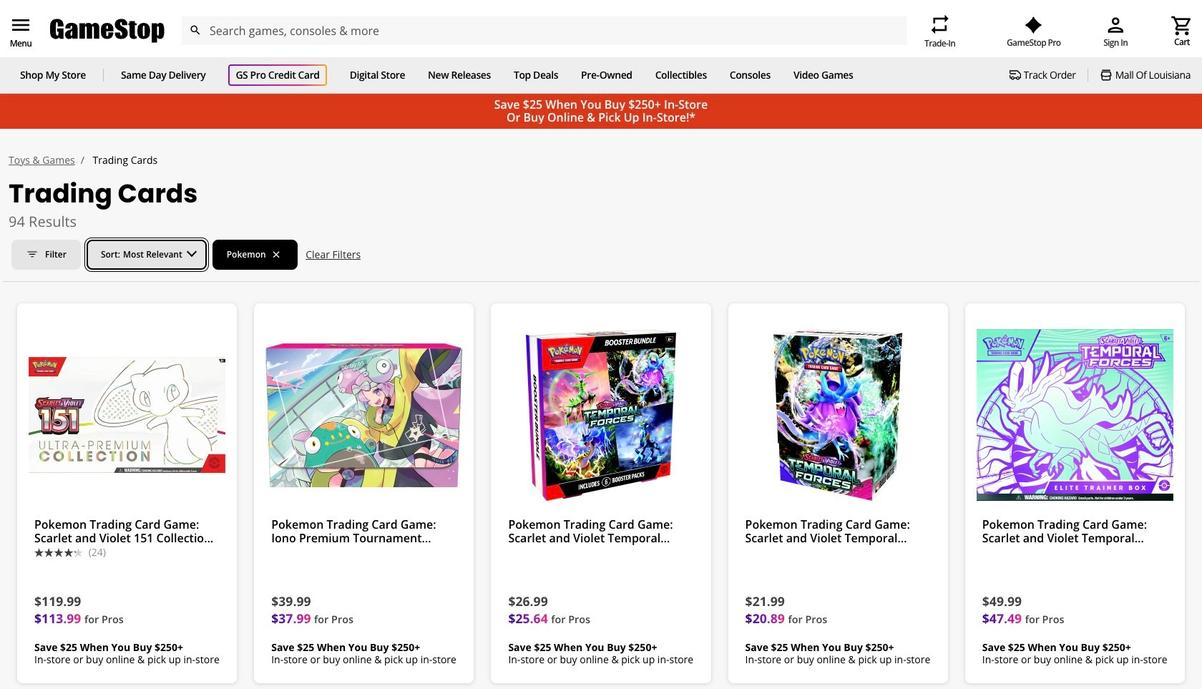 Task type: vqa. For each thing, say whether or not it's contained in the screenshot.
'tab list'
no



Task type: locate. For each thing, give the bounding box(es) containing it.
Search games, consoles & more search field
[[210, 17, 882, 45]]

gamestop pro icon image
[[1025, 16, 1043, 34]]

None search field
[[181, 17, 908, 45]]



Task type: describe. For each thing, give the bounding box(es) containing it.
gamestop image
[[50, 17, 165, 45]]



